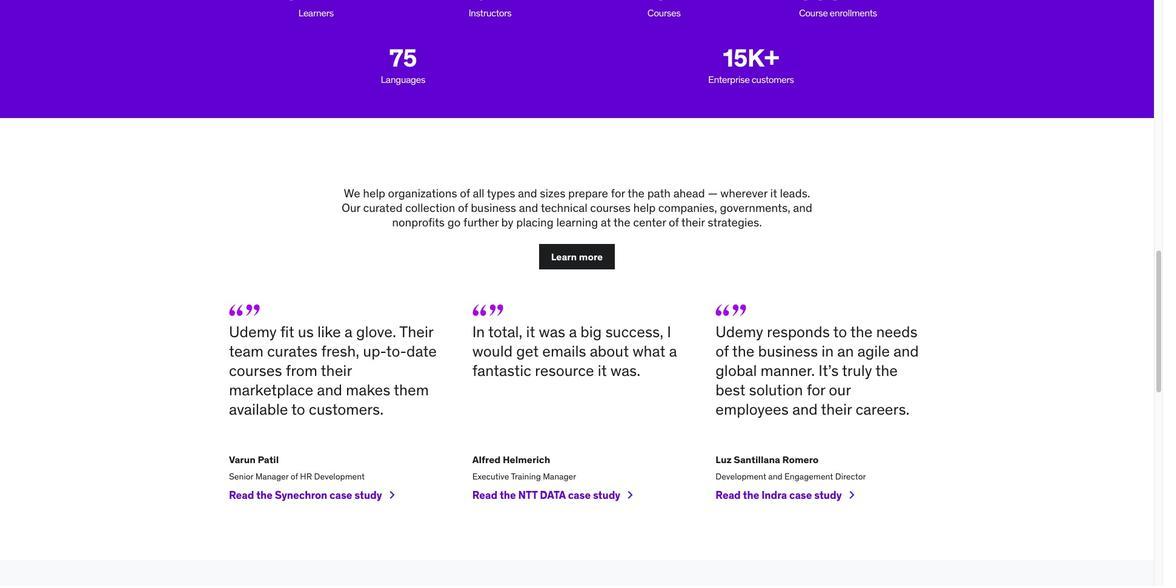 Task type: describe. For each thing, give the bounding box(es) containing it.
director
[[836, 472, 867, 482]]

organizations
[[388, 186, 458, 201]]

to-
[[387, 342, 407, 361]]

collection
[[406, 201, 456, 215]]

what
[[633, 342, 666, 361]]

hr
[[300, 472, 312, 482]]

their inside "udemy responds to the needs of the business in an agile and global manner. it's truly the best solution for our employees and their careers."
[[822, 400, 853, 419]]

wherever
[[721, 186, 768, 201]]

romero
[[783, 454, 819, 466]]

responds
[[768, 322, 830, 342]]

success,
[[606, 322, 664, 342]]

learn more link
[[539, 244, 615, 270]]

alfred
[[473, 454, 501, 466]]

by
[[502, 215, 514, 230]]

all
[[473, 186, 485, 201]]

75 languages
[[381, 43, 426, 86]]

date
[[407, 342, 437, 361]]

marketplace
[[229, 381, 314, 400]]

senior
[[229, 472, 254, 482]]

up-
[[363, 342, 387, 361]]

we
[[344, 186, 361, 201]]

emails
[[543, 342, 587, 361]]

like
[[318, 322, 341, 342]]

read for in total, it was a big success, i would get emails about what a fantastic resource it was.
[[473, 489, 498, 502]]

go
[[448, 215, 461, 230]]

curates
[[267, 342, 318, 361]]

courses
[[648, 7, 681, 19]]

case for to
[[330, 489, 353, 502]]

curated
[[363, 201, 403, 215]]

15k+
[[724, 43, 780, 74]]

1 horizontal spatial help
[[634, 201, 656, 215]]

the right at
[[614, 215, 631, 230]]

languages
[[381, 74, 426, 86]]

at
[[601, 215, 611, 230]]

of inside varun patil senior manager of hr development
[[291, 472, 298, 482]]

further
[[464, 215, 499, 230]]

development inside varun patil senior manager of hr development
[[314, 472, 365, 482]]

0 horizontal spatial help
[[363, 186, 386, 201]]

to inside "udemy responds to the needs of the business in an agile and global manner. it's truly the best solution for our employees and their careers."
[[834, 322, 848, 342]]

and left our
[[793, 400, 818, 419]]

their
[[400, 322, 434, 342]]

manager inside varun patil senior manager of hr development
[[256, 472, 289, 482]]

from
[[286, 361, 318, 381]]

data
[[540, 489, 566, 502]]

them
[[394, 381, 429, 400]]

synechron
[[275, 489, 328, 502]]

truly
[[843, 361, 873, 381]]

read the ntt data case study
[[473, 489, 621, 502]]

about
[[590, 342, 629, 361]]

study for to
[[355, 489, 382, 502]]

instructors
[[469, 7, 512, 19]]

executive
[[473, 472, 509, 482]]

in
[[473, 322, 485, 342]]

the right truly
[[876, 361, 898, 381]]

in
[[822, 342, 834, 361]]

types
[[487, 186, 516, 201]]

companies,
[[659, 201, 718, 215]]

team
[[229, 342, 264, 361]]

1 horizontal spatial it
[[598, 361, 607, 381]]

fresh,
[[321, 342, 360, 361]]

solution
[[750, 381, 804, 400]]

and right agile
[[894, 342, 919, 361]]

a for glove.
[[345, 322, 353, 342]]

read the indra case study link
[[716, 489, 917, 502]]

customers
[[752, 74, 794, 86]]

enterprise
[[709, 74, 750, 86]]

makes
[[346, 381, 391, 400]]

nonprofits
[[392, 215, 445, 230]]

courses inside we help organizations of all types and sizes prepare for the path ahead — wherever it leads. our curated collection of business and technical courses help companies, governments, and nonprofits go further by placing learning at the center of their strategies.
[[591, 201, 631, 215]]

varun patil senior manager of hr development
[[229, 454, 365, 482]]

luz
[[716, 454, 732, 466]]

read for udemy responds to the needs of the business in an agile and global manner. it's truly the best solution for our employees and their careers.
[[716, 489, 741, 502]]

75
[[389, 43, 417, 74]]

fantastic
[[473, 361, 532, 381]]

luz santillana romero development and engagement director
[[716, 454, 867, 482]]

business inside we help organizations of all types and sizes prepare for the path ahead — wherever it leads. our curated collection of business and technical courses help companies, governments, and nonprofits go further by placing learning at the center of their strategies.
[[471, 201, 517, 215]]

manager inside alfred helmerich executive training manager
[[543, 472, 577, 482]]

total,
[[489, 322, 523, 342]]

training
[[511, 472, 541, 482]]

governments,
[[720, 201, 791, 215]]

udemy responds to the needs of the business in an agile and global manner. it's truly the best solution for our employees and their careers.
[[716, 322, 919, 419]]

development inside luz santillana romero development and engagement director
[[716, 472, 767, 482]]

us
[[298, 322, 314, 342]]

glove.
[[356, 322, 396, 342]]



Task type: locate. For each thing, give the bounding box(es) containing it.
2 vertical spatial it
[[598, 361, 607, 381]]

1 horizontal spatial study
[[593, 489, 621, 502]]

courses up available on the bottom left of the page
[[229, 361, 282, 381]]

santillana
[[734, 454, 781, 466]]

for
[[611, 186, 626, 201], [807, 381, 826, 400]]

a
[[345, 322, 353, 342], [569, 322, 577, 342], [670, 342, 678, 361]]

to down from
[[292, 400, 305, 419]]

it left was
[[527, 322, 536, 342]]

the left path
[[628, 186, 645, 201]]

courses inside udemy fit us like a glove. their team curates fresh, up-to-date courses from their marketplace and makes them available to customers.
[[229, 361, 282, 381]]

3 case from the left
[[790, 489, 813, 502]]

their inside we help organizations of all types and sizes prepare for the path ahead — wherever it leads. our curated collection of business and technical courses help companies, governments, and nonprofits go further by placing learning at the center of their strategies.
[[682, 215, 705, 230]]

1 horizontal spatial udemy
[[716, 322, 764, 342]]

read down the "senior" at the left bottom of page
[[229, 489, 254, 502]]

0 horizontal spatial study
[[355, 489, 382, 502]]

development up read the synechron case study link
[[314, 472, 365, 482]]

2 horizontal spatial case
[[790, 489, 813, 502]]

0 horizontal spatial business
[[471, 201, 517, 215]]

the up best on the right bottom of page
[[733, 342, 755, 361]]

it left leads.
[[771, 186, 778, 201]]

0 vertical spatial it
[[771, 186, 778, 201]]

1 case from the left
[[330, 489, 353, 502]]

ahead
[[674, 186, 706, 201]]

and left sizes
[[518, 186, 538, 201]]

2 horizontal spatial their
[[822, 400, 853, 419]]

0 horizontal spatial udemy
[[229, 322, 277, 342]]

development down santillana
[[716, 472, 767, 482]]

to
[[834, 322, 848, 342], [292, 400, 305, 419]]

our
[[829, 381, 851, 400]]

it's
[[819, 361, 839, 381]]

business right go
[[471, 201, 517, 215]]

was
[[539, 322, 566, 342]]

2 manager from the left
[[543, 472, 577, 482]]

2 read from the left
[[473, 489, 498, 502]]

of
[[460, 186, 470, 201], [458, 201, 468, 215], [669, 215, 679, 230], [716, 342, 729, 361], [291, 472, 298, 482]]

a right like
[[345, 322, 353, 342]]

patil
[[258, 454, 279, 466]]

study for employees
[[815, 489, 842, 502]]

learners
[[299, 7, 334, 19]]

and right governments,
[[794, 201, 813, 215]]

varun
[[229, 454, 256, 466]]

case
[[330, 489, 353, 502], [568, 489, 591, 502], [790, 489, 813, 502]]

and inside udemy fit us like a glove. their team curates fresh, up-to-date courses from their marketplace and makes them available to customers.
[[317, 381, 343, 400]]

help right we
[[363, 186, 386, 201]]

manager
[[256, 472, 289, 482], [543, 472, 577, 482]]

to inside udemy fit us like a glove. their team curates fresh, up-to-date courses from their marketplace and makes them available to customers.
[[292, 400, 305, 419]]

helmerich
[[503, 454, 551, 466]]

1 vertical spatial courses
[[229, 361, 282, 381]]

prepare
[[569, 186, 609, 201]]

the left ntt
[[500, 489, 516, 502]]

needs
[[877, 322, 918, 342]]

their inside udemy fit us like a glove. their team curates fresh, up-to-date courses from their marketplace and makes them available to customers.
[[321, 361, 352, 381]]

udemy for business
[[716, 322, 764, 342]]

manager up data
[[543, 472, 577, 482]]

would
[[473, 342, 513, 361]]

strategies.
[[708, 215, 762, 230]]

courses left center
[[591, 201, 631, 215]]

1 read from the left
[[229, 489, 254, 502]]

1 manager from the left
[[256, 472, 289, 482]]

udemy for team
[[229, 322, 277, 342]]

read the synechron case study link
[[229, 489, 430, 502]]

udemy inside "udemy responds to the needs of the business in an agile and global manner. it's truly the best solution for our employees and their careers."
[[716, 322, 764, 342]]

it inside we help organizations of all types and sizes prepare for the path ahead — wherever it leads. our curated collection of business and technical courses help companies, governments, and nonprofits go further by placing learning at the center of their strategies.
[[771, 186, 778, 201]]

best
[[716, 381, 746, 400]]

1 horizontal spatial manager
[[543, 472, 577, 482]]

1 horizontal spatial courses
[[591, 201, 631, 215]]

0 vertical spatial to
[[834, 322, 848, 342]]

technical
[[541, 201, 588, 215]]

engagement
[[785, 472, 834, 482]]

15k+ enterprise customers
[[709, 43, 794, 86]]

customers.
[[309, 400, 384, 419]]

0 horizontal spatial courses
[[229, 361, 282, 381]]

case right data
[[568, 489, 591, 502]]

2 horizontal spatial study
[[815, 489, 842, 502]]

3 read from the left
[[716, 489, 741, 502]]

0 vertical spatial for
[[611, 186, 626, 201]]

1 horizontal spatial to
[[834, 322, 848, 342]]

1 vertical spatial for
[[807, 381, 826, 400]]

1 horizontal spatial business
[[759, 342, 818, 361]]

2 horizontal spatial read
[[716, 489, 741, 502]]

the left 'indra'
[[744, 489, 760, 502]]

udemy up global
[[716, 322, 764, 342]]

global
[[716, 361, 757, 381]]

2 vertical spatial their
[[822, 400, 853, 419]]

to left agile
[[834, 322, 848, 342]]

and right by on the top of page
[[519, 201, 539, 215]]

course
[[800, 7, 828, 19]]

our
[[342, 201, 361, 215]]

in total, it was a big success, i would get emails about what a fantastic resource it was.
[[473, 322, 678, 381]]

a left big
[[569, 322, 577, 342]]

business
[[471, 201, 517, 215], [759, 342, 818, 361]]

path
[[648, 186, 671, 201]]

0 horizontal spatial it
[[527, 322, 536, 342]]

resource
[[535, 361, 595, 381]]

0 vertical spatial business
[[471, 201, 517, 215]]

2 horizontal spatial it
[[771, 186, 778, 201]]

big
[[581, 322, 602, 342]]

—
[[708, 186, 718, 201]]

agile
[[858, 342, 891, 361]]

read the synechron case study
[[229, 489, 382, 502]]

available
[[229, 400, 288, 419]]

0 vertical spatial courses
[[591, 201, 631, 215]]

get
[[517, 342, 539, 361]]

0 horizontal spatial development
[[314, 472, 365, 482]]

1 udemy from the left
[[229, 322, 277, 342]]

and inside luz santillana romero development and engagement director
[[769, 472, 783, 482]]

business left the in
[[759, 342, 818, 361]]

the left 'needs'
[[851, 322, 873, 342]]

development
[[314, 472, 365, 482], [716, 472, 767, 482]]

careers.
[[856, 400, 910, 419]]

2 study from the left
[[593, 489, 621, 502]]

2 udemy from the left
[[716, 322, 764, 342]]

manner.
[[761, 361, 816, 381]]

placing
[[517, 215, 554, 230]]

udemy inside udemy fit us like a glove. their team curates fresh, up-to-date courses from their marketplace and makes them available to customers.
[[229, 322, 277, 342]]

2 horizontal spatial a
[[670, 342, 678, 361]]

and up 'indra'
[[769, 472, 783, 482]]

3 study from the left
[[815, 489, 842, 502]]

for right prepare
[[611, 186, 626, 201]]

employees
[[716, 400, 789, 419]]

udemy
[[229, 322, 277, 342], [716, 322, 764, 342]]

more
[[579, 251, 603, 263]]

and left makes
[[317, 381, 343, 400]]

it left was.
[[598, 361, 607, 381]]

their right from
[[321, 361, 352, 381]]

for inside "udemy responds to the needs of the business in an agile and global manner. it's truly the best solution for our employees and their careers."
[[807, 381, 826, 400]]

fit
[[281, 322, 295, 342]]

1 vertical spatial their
[[321, 361, 352, 381]]

1 horizontal spatial their
[[682, 215, 705, 230]]

of inside "udemy responds to the needs of the business in an agile and global manner. it's truly the best solution for our employees and their careers."
[[716, 342, 729, 361]]

1 vertical spatial business
[[759, 342, 818, 361]]

courses
[[591, 201, 631, 215], [229, 361, 282, 381]]

read for udemy fit us like a glove. their team curates fresh, up-to-date courses from their marketplace and makes them available to customers.
[[229, 489, 254, 502]]

0 horizontal spatial a
[[345, 322, 353, 342]]

1 horizontal spatial for
[[807, 381, 826, 400]]

1 vertical spatial to
[[292, 400, 305, 419]]

for left our
[[807, 381, 826, 400]]

1 study from the left
[[355, 489, 382, 502]]

0 horizontal spatial their
[[321, 361, 352, 381]]

for inside we help organizations of all types and sizes prepare for the path ahead — wherever it leads. our curated collection of business and technical courses help companies, governments, and nonprofits go further by placing learning at the center of their strategies.
[[611, 186, 626, 201]]

2 case from the left
[[568, 489, 591, 502]]

business inside "udemy responds to the needs of the business in an agile and global manner. it's truly the best solution for our employees and their careers."
[[759, 342, 818, 361]]

0 horizontal spatial case
[[330, 489, 353, 502]]

read the ntt data case study link
[[473, 489, 673, 502]]

the down patil
[[257, 489, 273, 502]]

their
[[682, 215, 705, 230], [321, 361, 352, 381], [822, 400, 853, 419]]

1 vertical spatial it
[[527, 322, 536, 342]]

learn more
[[552, 251, 603, 263]]

center
[[634, 215, 667, 230]]

0 horizontal spatial read
[[229, 489, 254, 502]]

udemy left fit
[[229, 322, 277, 342]]

1 development from the left
[[314, 472, 365, 482]]

read the indra case study
[[716, 489, 842, 502]]

a right what
[[670, 342, 678, 361]]

we help organizations of all types and sizes prepare for the path ahead — wherever it leads. our curated collection of business and technical courses help companies, governments, and nonprofits go further by placing learning at the center of their strategies.
[[342, 186, 813, 230]]

0 horizontal spatial to
[[292, 400, 305, 419]]

help
[[363, 186, 386, 201], [634, 201, 656, 215]]

ntt
[[519, 489, 538, 502]]

leads.
[[781, 186, 811, 201]]

enrollments
[[830, 7, 878, 19]]

0 horizontal spatial for
[[611, 186, 626, 201]]

a for big
[[569, 322, 577, 342]]

read
[[229, 489, 254, 502], [473, 489, 498, 502], [716, 489, 741, 502]]

0 horizontal spatial manager
[[256, 472, 289, 482]]

read down executive
[[473, 489, 498, 502]]

a inside udemy fit us like a glove. their team curates fresh, up-to-date courses from their marketplace and makes them available to customers.
[[345, 322, 353, 342]]

2 development from the left
[[716, 472, 767, 482]]

1 horizontal spatial case
[[568, 489, 591, 502]]

1 horizontal spatial read
[[473, 489, 498, 502]]

read down luz
[[716, 489, 741, 502]]

it
[[771, 186, 778, 201], [527, 322, 536, 342], [598, 361, 607, 381]]

1 horizontal spatial development
[[716, 472, 767, 482]]

1 horizontal spatial a
[[569, 322, 577, 342]]

case for employees
[[790, 489, 813, 502]]

case right synechron
[[330, 489, 353, 502]]

help right at
[[634, 201, 656, 215]]

and
[[518, 186, 538, 201], [519, 201, 539, 215], [794, 201, 813, 215], [894, 342, 919, 361], [317, 381, 343, 400], [793, 400, 818, 419], [769, 472, 783, 482]]

their down the it's
[[822, 400, 853, 419]]

an
[[838, 342, 854, 361]]

case down 'engagement'
[[790, 489, 813, 502]]

0 vertical spatial their
[[682, 215, 705, 230]]

learning
[[557, 215, 598, 230]]

alfred helmerich executive training manager
[[473, 454, 577, 482]]

udemy fit us like a glove. their team curates fresh, up-to-date courses from their marketplace and makes them available to customers.
[[229, 322, 437, 419]]

manager down patil
[[256, 472, 289, 482]]

course enrollments
[[800, 7, 878, 19]]

sizes
[[540, 186, 566, 201]]

their down the ahead
[[682, 215, 705, 230]]



Task type: vqa. For each thing, say whether or not it's contained in the screenshot.
learning
yes



